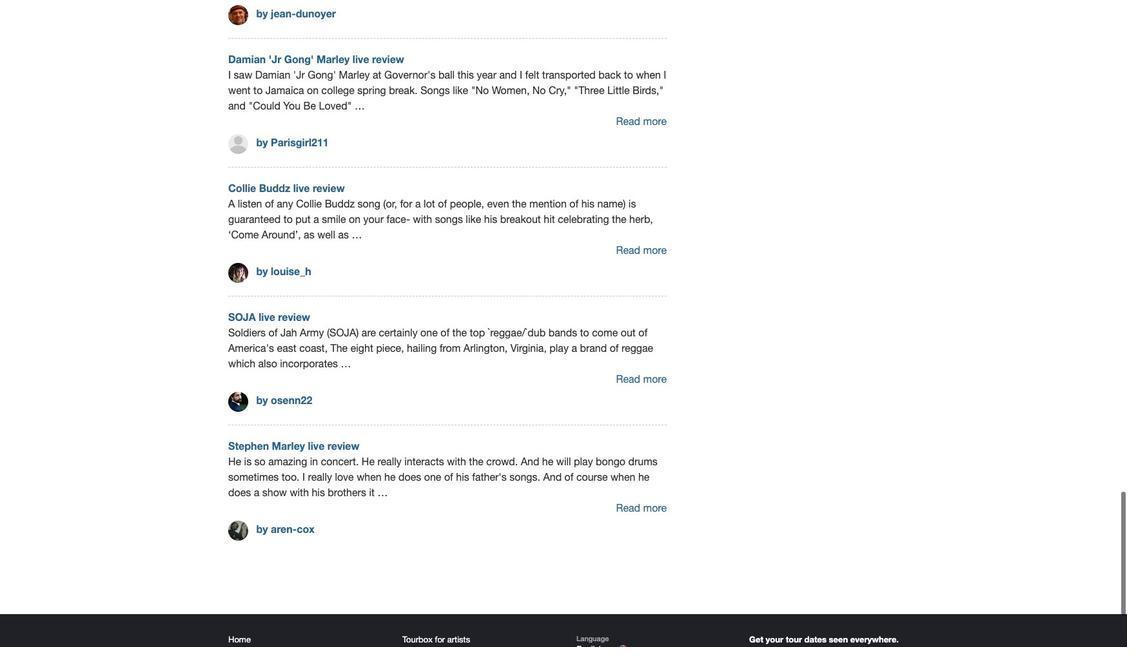 Task type: locate. For each thing, give the bounding box(es) containing it.
… right it
[[378, 487, 388, 498]]

0 vertical spatial for
[[400, 198, 413, 209]]

lot
[[424, 198, 435, 209]]

0 horizontal spatial he
[[228, 456, 241, 467]]

collie up put on the top
[[296, 198, 322, 209]]

your inside a listen of any collie buddz song (or, for a lot of people, even the mention of his name) is guaranteed to put a smile on your face- with songs like his breakout hit celebrating the herb, 'come around', as well as … read more
[[364, 213, 384, 225]]

3 read from the top
[[616, 373, 641, 385]]

… down the in the left bottom of the page
[[341, 358, 351, 369]]

by right parisgirl211's profile image
[[256, 136, 268, 149]]

buddz up any
[[259, 182, 290, 194]]

concert.
[[321, 456, 359, 467]]

2 read more link from the top
[[616, 244, 667, 256]]

song
[[358, 198, 381, 209]]

read more link
[[616, 115, 667, 127], [616, 244, 667, 256], [616, 373, 667, 385], [616, 502, 667, 514]]

1 horizontal spatial really
[[378, 456, 402, 467]]

piece,
[[376, 342, 404, 354]]

1 horizontal spatial and
[[500, 69, 517, 80]]

amazing
[[268, 456, 307, 467]]

on inside a listen of any collie buddz song (or, for a lot of people, even the mention of his name) is guaranteed to put a smile on your face- with songs like his breakout hit celebrating the herb, 'come around', as well as … read more
[[349, 213, 361, 225]]

1 vertical spatial one
[[424, 471, 442, 483]]

0 vertical spatial gong'
[[284, 53, 314, 65]]

0 vertical spatial with
[[413, 213, 432, 225]]

aren-cox's profile image image
[[228, 521, 248, 541]]

as down put on the top
[[304, 229, 315, 240]]

0 horizontal spatial play
[[550, 342, 569, 354]]

play up course
[[574, 456, 593, 467]]

more down drums
[[643, 502, 667, 514]]

read down reggae in the bottom of the page
[[616, 373, 641, 385]]

damian
[[228, 53, 266, 65], [255, 69, 290, 80]]

america's
[[228, 342, 274, 354]]

5 by from the top
[[256, 523, 268, 536]]

live right soja
[[259, 311, 275, 323]]

is inside a listen of any collie buddz song (or, for a lot of people, even the mention of his name) is guaranteed to put a smile on your face- with songs like his breakout hit celebrating the herb, 'come around', as well as … read more
[[629, 198, 636, 209]]

review up the jah
[[278, 311, 310, 323]]

1 horizontal spatial buddz
[[325, 198, 355, 209]]

more down herb, on the right top
[[643, 244, 667, 256]]

live up any
[[293, 182, 310, 194]]

the up breakout
[[512, 198, 527, 209]]

4 more from the top
[[643, 502, 667, 514]]

more
[[643, 115, 667, 127], [643, 244, 667, 256], [643, 373, 667, 385], [643, 502, 667, 514]]

for right '(or,'
[[400, 198, 413, 209]]

2 as from the left
[[338, 229, 349, 240]]

is left so
[[244, 456, 252, 467]]

to up "could
[[254, 84, 263, 96]]

1 vertical spatial does
[[228, 487, 251, 498]]

play
[[550, 342, 569, 354], [574, 456, 593, 467]]

aren-
[[271, 523, 297, 536]]

with down too.
[[290, 487, 309, 498]]

one down interacts
[[424, 471, 442, 483]]

he left "will"
[[542, 456, 554, 467]]

more down birds,"
[[643, 115, 667, 127]]

0 vertical spatial on
[[307, 84, 319, 96]]

of up celebrating
[[570, 198, 579, 209]]

damian 'jr gong' marley live review link
[[228, 53, 404, 65]]

0 horizontal spatial as
[[304, 229, 315, 240]]

the up father's
[[469, 456, 484, 467]]

0 vertical spatial buddz
[[259, 182, 290, 194]]

sometimes
[[228, 471, 279, 483]]

more down reggae in the bottom of the page
[[643, 373, 667, 385]]

1 vertical spatial damian
[[255, 69, 290, 80]]

0 horizontal spatial buddz
[[259, 182, 290, 194]]

more inside a listen of any collie buddz song (or, for a lot of people, even the mention of his name) is guaranteed to put a smile on your face- with songs like his breakout hit celebrating the herb, 'come around', as well as … read more
[[643, 244, 667, 256]]

he down the "stephen"
[[228, 456, 241, 467]]

1 by from the top
[[256, 7, 268, 20]]

put
[[296, 213, 311, 225]]

your right the get
[[766, 634, 784, 645]]

1 horizontal spatial he
[[542, 456, 554, 467]]

by for by jean-dunoyer
[[256, 7, 268, 20]]

read more link for damian 'jr gong' marley live review
[[616, 115, 667, 127]]

and up the women,
[[500, 69, 517, 80]]

1 read more link from the top
[[616, 115, 667, 127]]

his down even on the top left of page
[[484, 213, 498, 225]]

it
[[369, 487, 375, 498]]

collie buddz live review link
[[228, 182, 345, 194]]

review
[[372, 53, 404, 65], [313, 182, 345, 194], [278, 311, 310, 323], [328, 440, 360, 452]]

gong' down damian 'jr gong' marley live review 'link'
[[308, 69, 336, 80]]

1 vertical spatial 'jr
[[293, 69, 305, 80]]

0 horizontal spatial when
[[357, 471, 382, 483]]

and down went
[[228, 100, 246, 111]]

0 vertical spatial 'jr
[[269, 53, 281, 65]]

is inside he is so amazing in concert. he really interacts with the crowd. and he will play bongo drums sometimes too. i really love when he does one of his father's songs. and of course when he does a show with his brothers it … read more
[[244, 456, 252, 467]]

he right concert.
[[362, 456, 375, 467]]

… inside a listen of any collie buddz song (or, for a lot of people, even the mention of his name) is guaranteed to put a smile on your face- with songs like his breakout hit celebrating the herb, 'come around', as well as … read more
[[352, 229, 362, 240]]

… down the spring
[[355, 100, 365, 111]]

1 vertical spatial collie
[[296, 198, 322, 209]]

1 vertical spatial and
[[228, 100, 246, 111]]

any
[[277, 198, 293, 209]]

the inside 'soldiers of jah army (soja) are certainly one of the top `reggae/`dub bands to come out of america's east coast, the eight piece, hailing from arlington, virginia, play a brand of reggae which also incorporates … read more'
[[453, 327, 467, 338]]

1 horizontal spatial collie
[[296, 198, 322, 209]]

the left top
[[453, 327, 467, 338]]

as right well
[[338, 229, 349, 240]]

1 vertical spatial buddz
[[325, 198, 355, 209]]

by left aren-
[[256, 523, 268, 536]]

he down drums
[[639, 471, 650, 483]]

he is so amazing in concert. he really interacts with the crowd. and he will play bongo drums sometimes too. i really love when he does one of his father's songs. and of course when he does a show with his brothers it … read more
[[228, 456, 667, 514]]

tourbox for artists link
[[403, 635, 470, 645]]

i left felt
[[520, 69, 523, 80]]

read down herb, on the right top
[[616, 244, 641, 256]]

to up the brand
[[580, 327, 589, 338]]

a inside 'soldiers of jah army (soja) are certainly one of the top `reggae/`dub bands to come out of america's east coast, the eight piece, hailing from arlington, virginia, play a brand of reggae which also incorporates … read more'
[[572, 342, 577, 354]]

read more link down herb, on the right top
[[616, 244, 667, 256]]

1 vertical spatial like
[[466, 213, 481, 225]]

4 read from the top
[[616, 502, 641, 514]]

for left artists
[[435, 635, 445, 645]]

no
[[533, 84, 546, 96]]

read more link down drums
[[616, 502, 667, 514]]

little
[[608, 84, 630, 96]]

1 horizontal spatial and
[[543, 471, 562, 483]]

celebrating
[[558, 213, 609, 225]]

by for by louise_h
[[256, 265, 268, 278]]

he
[[228, 456, 241, 467], [362, 456, 375, 467]]

…
[[355, 100, 365, 111], [352, 229, 362, 240], [341, 358, 351, 369], [378, 487, 388, 498]]

1 horizontal spatial for
[[435, 635, 445, 645]]

0 horizontal spatial really
[[308, 471, 332, 483]]

damian up 'saw' in the top of the page
[[228, 53, 266, 65]]

read inside a listen of any collie buddz song (or, for a lot of people, even the mention of his name) is guaranteed to put a smile on your face- with songs like his breakout hit celebrating the herb, 'come around', as well as … read more
[[616, 244, 641, 256]]

(or,
[[383, 198, 397, 209]]

2 horizontal spatial when
[[636, 69, 661, 80]]

when
[[636, 69, 661, 80], [357, 471, 382, 483], [611, 471, 636, 483]]

0 horizontal spatial on
[[307, 84, 319, 96]]

when up birds,"
[[636, 69, 661, 80]]

and
[[500, 69, 517, 80], [228, 100, 246, 111]]

i right too.
[[303, 471, 305, 483]]

read more link down reggae in the bottom of the page
[[616, 373, 667, 385]]

1 horizontal spatial he
[[362, 456, 375, 467]]

by right osenn22's profile image
[[256, 394, 268, 407]]

0 horizontal spatial and
[[521, 456, 540, 467]]

by left jean-
[[256, 7, 268, 20]]

1 horizontal spatial is
[[629, 198, 636, 209]]

of down "will"
[[565, 471, 574, 483]]

4 by from the top
[[256, 394, 268, 407]]

on right smile at top
[[349, 213, 361, 225]]

i left 'saw' in the top of the page
[[228, 69, 231, 80]]

one up hailing
[[421, 327, 438, 338]]

read down drums
[[616, 502, 641, 514]]

2 he from the left
[[362, 456, 375, 467]]

buddz
[[259, 182, 290, 194], [325, 198, 355, 209]]

when up it
[[357, 471, 382, 483]]

brothers
[[328, 487, 366, 498]]

will
[[557, 456, 571, 467]]

read more link down birds,"
[[616, 115, 667, 127]]

0 vertical spatial damian
[[228, 53, 266, 65]]

and up the songs. in the left bottom of the page
[[521, 456, 540, 467]]

of
[[265, 198, 274, 209], [438, 198, 447, 209], [570, 198, 579, 209], [269, 327, 278, 338], [441, 327, 450, 338], [639, 327, 648, 338], [610, 342, 619, 354], [444, 471, 453, 483], [565, 471, 574, 483]]

3 read more link from the top
[[616, 373, 667, 385]]

really down in
[[308, 471, 332, 483]]

your down song
[[364, 213, 384, 225]]

buddz up smile at top
[[325, 198, 355, 209]]

0 vertical spatial like
[[453, 84, 468, 96]]

3 more from the top
[[643, 373, 667, 385]]

by for by osenn22
[[256, 394, 268, 407]]

soja live review link
[[228, 311, 310, 323]]

on up 'be'
[[307, 84, 319, 96]]

read more link for stephen marley live review
[[616, 502, 667, 514]]

reggae
[[622, 342, 654, 354]]

for inside a listen of any collie buddz song (or, for a lot of people, even the mention of his name) is guaranteed to put a smile on your face- with songs like his breakout hit celebrating the herb, 'come around', as well as … read more
[[400, 198, 413, 209]]

… right well
[[352, 229, 362, 240]]

face-
[[387, 213, 410, 225]]

1 horizontal spatial does
[[399, 471, 421, 483]]

1 read from the top
[[616, 115, 641, 127]]

2 read from the top
[[616, 244, 641, 256]]

and down "will"
[[543, 471, 562, 483]]

the down name)
[[612, 213, 627, 225]]

1 horizontal spatial on
[[349, 213, 361, 225]]

well
[[317, 229, 335, 240]]

1 vertical spatial is
[[244, 456, 252, 467]]

a listen of any collie buddz song (or, for a lot of people, even the mention of his name) is guaranteed to put a smile on your face- with songs like his breakout hit celebrating the herb, 'come around', as well as … read more
[[228, 198, 667, 256]]

0 vertical spatial collie
[[228, 182, 256, 194]]

gong' inside i saw damian 'jr gong' marley at governor's ball this year and i felt transported back to when i went to jamaica on college spring break. songs like "no women, no cry," "three little birds," and "could you be loved" … read more
[[308, 69, 336, 80]]

`reggae/`dub
[[488, 327, 546, 338]]

collie up the listen at the top left
[[228, 182, 256, 194]]

to inside 'soldiers of jah army (soja) are certainly one of the top `reggae/`dub bands to come out of america's east coast, the eight piece, hailing from arlington, virginia, play a brand of reggae which also incorporates … read more'
[[580, 327, 589, 338]]

by right louise_h's profile image
[[256, 265, 268, 278]]

he right the love
[[385, 471, 396, 483]]

play down bands
[[550, 342, 569, 354]]

brand
[[580, 342, 607, 354]]

0 vertical spatial your
[[364, 213, 384, 225]]

interacts
[[405, 456, 444, 467]]

songs
[[421, 84, 450, 96]]

… inside he is so amazing in concert. he really interacts with the crowd. and he will play bongo drums sometimes too. i really love when he does one of his father's songs. and of course when he does a show with his brothers it … read more
[[378, 487, 388, 498]]

"three
[[574, 84, 605, 96]]

read down little
[[616, 115, 641, 127]]

2 more from the top
[[643, 244, 667, 256]]

a
[[228, 198, 235, 209]]

0 horizontal spatial and
[[228, 100, 246, 111]]

1 vertical spatial play
[[574, 456, 593, 467]]

1 more from the top
[[643, 115, 667, 127]]

on
[[307, 84, 319, 96], [349, 213, 361, 225]]

0 vertical spatial one
[[421, 327, 438, 338]]

his up celebrating
[[582, 198, 595, 209]]

hailing
[[407, 342, 437, 354]]

damian 'jr gong' marley live review
[[228, 53, 404, 65]]

0 vertical spatial play
[[550, 342, 569, 354]]

0 horizontal spatial with
[[290, 487, 309, 498]]

by
[[256, 7, 268, 20], [256, 136, 268, 149], [256, 265, 268, 278], [256, 394, 268, 407], [256, 523, 268, 536]]

2 vertical spatial with
[[290, 487, 309, 498]]

like
[[453, 84, 468, 96], [466, 213, 481, 225]]

buddz inside a listen of any collie buddz song (or, for a lot of people, even the mention of his name) is guaranteed to put a smile on your face- with songs like his breakout hit celebrating the herb, 'come around', as well as … read more
[[325, 198, 355, 209]]

1 horizontal spatial play
[[574, 456, 593, 467]]

certainly
[[379, 327, 418, 338]]

2 horizontal spatial with
[[447, 456, 466, 467]]

osenn22's profile image image
[[228, 392, 248, 412]]

0 horizontal spatial for
[[400, 198, 413, 209]]

like down this
[[453, 84, 468, 96]]

1 vertical spatial gong'
[[308, 69, 336, 80]]

3 by from the top
[[256, 265, 268, 278]]

1 horizontal spatial as
[[338, 229, 349, 240]]

damian up jamaica
[[255, 69, 290, 80]]

live
[[353, 53, 369, 65], [293, 182, 310, 194], [259, 311, 275, 323], [308, 440, 325, 452]]

also
[[258, 358, 277, 369]]

'jr
[[269, 53, 281, 65], [293, 69, 305, 80]]

of down come
[[610, 342, 619, 354]]

1 vertical spatial with
[[447, 456, 466, 467]]

with right interacts
[[447, 456, 466, 467]]

1 vertical spatial on
[[349, 213, 361, 225]]

does down interacts
[[399, 471, 421, 483]]

0 vertical spatial is
[[629, 198, 636, 209]]

to inside a listen of any collie buddz song (or, for a lot of people, even the mention of his name) is guaranteed to put a smile on your face- with songs like his breakout hit celebrating the herb, 'come around', as well as … read more
[[284, 213, 293, 225]]

2 by from the top
[[256, 136, 268, 149]]

year
[[477, 69, 497, 80]]

live up the spring
[[353, 53, 369, 65]]

with
[[413, 213, 432, 225], [447, 456, 466, 467], [290, 487, 309, 498]]

1 horizontal spatial when
[[611, 471, 636, 483]]

when down bongo
[[611, 471, 636, 483]]

a inside he is so amazing in concert. he really interacts with the crowd. and he will play bongo drums sometimes too. i really love when he does one of his father's songs. and of course when he does a show with his brothers it … read more
[[254, 487, 260, 498]]

went
[[228, 84, 251, 96]]

by louise_h
[[256, 265, 311, 278]]

really
[[378, 456, 402, 467], [308, 471, 332, 483]]

1 horizontal spatial with
[[413, 213, 432, 225]]

1 vertical spatial marley
[[339, 69, 370, 80]]

play inside 'soldiers of jah army (soja) are certainly one of the top `reggae/`dub bands to come out of america's east coast, the eight piece, hailing from arlington, virginia, play a brand of reggae which also incorporates … read more'
[[550, 342, 569, 354]]

0 horizontal spatial is
[[244, 456, 252, 467]]

seen
[[829, 634, 848, 645]]

with down lot
[[413, 213, 432, 225]]

does down sometimes
[[228, 487, 251, 498]]

on inside i saw damian 'jr gong' marley at governor's ball this year and i felt transported back to when i went to jamaica on college spring break. songs like "no women, no cry," "three little birds," and "could you be loved" … read more
[[307, 84, 319, 96]]

4 read more link from the top
[[616, 502, 667, 514]]

mention
[[530, 198, 567, 209]]

more inside 'soldiers of jah army (soja) are certainly one of the top `reggae/`dub bands to come out of america's east coast, the eight piece, hailing from arlington, virginia, play a brand of reggae which also incorporates … read more'
[[643, 373, 667, 385]]

'come
[[228, 229, 259, 240]]

1 vertical spatial your
[[766, 634, 784, 645]]

1 horizontal spatial 'jr
[[293, 69, 305, 80]]

a left the brand
[[572, 342, 577, 354]]

stephen marley live review link
[[228, 440, 360, 452]]

to
[[624, 69, 633, 80], [254, 84, 263, 96], [284, 213, 293, 225], [580, 327, 589, 338]]

0 horizontal spatial your
[[364, 213, 384, 225]]

i inside he is so amazing in concert. he really interacts with the crowd. and he will play bongo drums sometimes too. i really love when he does one of his father's songs. and of course when he does a show with his brothers it … read more
[[303, 471, 305, 483]]

by for by parisgirl211
[[256, 136, 268, 149]]

really left interacts
[[378, 456, 402, 467]]

and
[[521, 456, 540, 467], [543, 471, 562, 483]]

one inside he is so amazing in concert. he really interacts with the crowd. and he will play bongo drums sometimes too. i really love when he does one of his father's songs. and of course when he does a show with his brothers it … read more
[[424, 471, 442, 483]]

when inside i saw damian 'jr gong' marley at governor's ball this year and i felt transported back to when i went to jamaica on college spring break. songs like "no women, no cry," "three little birds," and "could you be loved" … read more
[[636, 69, 661, 80]]

like down people,
[[466, 213, 481, 225]]

1 he from the left
[[228, 456, 241, 467]]

parisgirl211
[[271, 136, 329, 149]]

is up herb, on the right top
[[629, 198, 636, 209]]

stephen
[[228, 440, 269, 452]]

one
[[421, 327, 438, 338], [424, 471, 442, 483]]

to left put on the top
[[284, 213, 293, 225]]

your
[[364, 213, 384, 225], [766, 634, 784, 645]]

a down sometimes
[[254, 487, 260, 498]]

i
[[228, 69, 231, 80], [520, 69, 523, 80], [664, 69, 667, 80], [303, 471, 305, 483]]

smile
[[322, 213, 346, 225]]



Task type: vqa. For each thing, say whether or not it's contained in the screenshot.
"Rise"
no



Task type: describe. For each thing, give the bounding box(es) containing it.
read inside i saw damian 'jr gong' marley at governor's ball this year and i felt transported back to when i went to jamaica on college spring break. songs like "no women, no cry," "three little birds," and "could you be loved" … read more
[[616, 115, 641, 127]]

stephen marley live review
[[228, 440, 360, 452]]

eight
[[351, 342, 373, 354]]

so
[[255, 456, 266, 467]]

read inside 'soldiers of jah army (soja) are certainly one of the top `reggae/`dub bands to come out of america's east coast, the eight piece, hailing from arlington, virginia, play a brand of reggae which also incorporates … read more'
[[616, 373, 641, 385]]

bands
[[549, 327, 577, 338]]

father's
[[472, 471, 507, 483]]

of left any
[[265, 198, 274, 209]]

"no
[[471, 84, 489, 96]]

0 horizontal spatial does
[[228, 487, 251, 498]]

more inside i saw damian 'jr gong' marley at governor's ball this year and i felt transported back to when i went to jamaica on college spring break. songs like "no women, no cry," "three little birds," and "could you be loved" … read more
[[643, 115, 667, 127]]

0 horizontal spatial 'jr
[[269, 53, 281, 65]]

back
[[599, 69, 621, 80]]

parisgirl211's profile image image
[[228, 134, 248, 154]]

1 vertical spatial and
[[543, 471, 562, 483]]

like inside a listen of any collie buddz song (or, for a lot of people, even the mention of his name) is guaranteed to put a smile on your face- with songs like his breakout hit celebrating the herb, 'come around', as well as … read more
[[466, 213, 481, 225]]

by jean-dunoyer
[[256, 7, 336, 20]]

tour
[[786, 634, 802, 645]]

even
[[487, 198, 509, 209]]

tourbox
[[403, 635, 433, 645]]

of left the jah
[[269, 327, 278, 338]]

live up in
[[308, 440, 325, 452]]

top
[[470, 327, 485, 338]]

by parisgirl211
[[256, 136, 329, 149]]

0 vertical spatial marley
[[317, 53, 350, 65]]

this
[[458, 69, 474, 80]]

crowd.
[[487, 456, 518, 467]]

0 vertical spatial really
[[378, 456, 402, 467]]

birds,"
[[633, 84, 664, 96]]

ball
[[439, 69, 455, 80]]

songs
[[435, 213, 463, 225]]

virginia,
[[511, 342, 547, 354]]

dunoyer
[[296, 7, 336, 20]]

review up at
[[372, 53, 404, 65]]

by aren-cox
[[256, 523, 315, 536]]

people,
[[450, 198, 484, 209]]

in
[[310, 456, 318, 467]]

0 horizontal spatial he
[[385, 471, 396, 483]]

louise_h's profile image image
[[228, 263, 248, 283]]

his left brothers
[[312, 487, 325, 498]]

of up from
[[441, 327, 450, 338]]

women,
[[492, 84, 530, 96]]

0 vertical spatial and
[[521, 456, 540, 467]]

0 vertical spatial does
[[399, 471, 421, 483]]

0 vertical spatial and
[[500, 69, 517, 80]]

songs.
[[510, 471, 541, 483]]

break.
[[389, 84, 418, 96]]

are
[[362, 327, 376, 338]]

damian inside i saw damian 'jr gong' marley at governor's ball this year and i felt transported back to when i went to jamaica on college spring break. songs like "no women, no cry," "three little birds," and "could you be loved" … read more
[[255, 69, 290, 80]]

cry,"
[[549, 84, 571, 96]]

to up little
[[624, 69, 633, 80]]

… inside i saw damian 'jr gong' marley at governor's ball this year and i felt transported back to when i went to jamaica on college spring break. songs like "no women, no cry," "three little birds," and "could you be loved" … read more
[[355, 100, 365, 111]]

"could
[[249, 100, 281, 111]]

1 horizontal spatial your
[[766, 634, 784, 645]]

incorporates
[[280, 358, 338, 369]]

2 vertical spatial marley
[[272, 440, 305, 452]]

from
[[440, 342, 461, 354]]

saw
[[234, 69, 252, 80]]

jamaica
[[266, 84, 304, 96]]

army
[[300, 327, 324, 338]]

show
[[262, 487, 287, 498]]

'jr inside i saw damian 'jr gong' marley at governor's ball this year and i felt transported back to when i went to jamaica on college spring break. songs like "no women, no cry," "three little birds," and "could you be loved" … read more
[[293, 69, 305, 80]]

a right put on the top
[[314, 213, 319, 225]]

home
[[228, 635, 251, 645]]

marley inside i saw damian 'jr gong' marley at governor's ball this year and i felt transported back to when i went to jamaica on college spring break. songs like "no women, no cry," "three little birds," and "could you be loved" … read more
[[339, 69, 370, 80]]

1 vertical spatial really
[[308, 471, 332, 483]]

governor's
[[385, 69, 436, 80]]

more inside he is so amazing in concert. he really interacts with the crowd. and he will play bongo drums sometimes too. i really love when he does one of his father's songs. and of course when he does a show with his brothers it … read more
[[643, 502, 667, 514]]

spring
[[358, 84, 386, 96]]

cox
[[297, 523, 315, 536]]

tourbox for artists
[[403, 635, 470, 645]]

one inside 'soldiers of jah army (soja) are certainly one of the top `reggae/`dub bands to come out of america's east coast, the eight piece, hailing from arlington, virginia, play a brand of reggae which also incorporates … read more'
[[421, 327, 438, 338]]

louise_h
[[271, 265, 311, 278]]

arlington,
[[464, 342, 508, 354]]

you
[[283, 100, 301, 111]]

of right out
[[639, 327, 648, 338]]

course
[[577, 471, 608, 483]]

like inside i saw damian 'jr gong' marley at governor's ball this year and i felt transported back to when i went to jamaica on college spring break. songs like "no women, no cry," "three little birds," and "could you be loved" … read more
[[453, 84, 468, 96]]

play inside he is so amazing in concert. he really interacts with the crowd. and he will play bongo drums sometimes too. i really love when he does one of his father's songs. and of course when he does a show with his brothers it … read more
[[574, 456, 593, 467]]

at
[[373, 69, 382, 80]]

soldiers of jah army (soja) are certainly one of the top `reggae/`dub bands to come out of america's east coast, the eight piece, hailing from arlington, virginia, play a brand of reggae which also incorporates … read more
[[228, 327, 667, 385]]

1 vertical spatial for
[[435, 635, 445, 645]]

read more link for soja live review
[[616, 373, 667, 385]]

east
[[277, 342, 297, 354]]

by for by aren-cox
[[256, 523, 268, 536]]

a left lot
[[415, 198, 421, 209]]

with inside a listen of any collie buddz song (or, for a lot of people, even the mention of his name) is guaranteed to put a smile on your face- with songs like his breakout hit celebrating the herb, 'come around', as well as … read more
[[413, 213, 432, 225]]

2 horizontal spatial he
[[639, 471, 650, 483]]

the inside he is so amazing in concert. he really interacts with the crowd. and he will play bongo drums sometimes too. i really love when he does one of his father's songs. and of course when he does a show with his brothers it … read more
[[469, 456, 484, 467]]

dates
[[805, 634, 827, 645]]

collie inside a listen of any collie buddz song (or, for a lot of people, even the mention of his name) is guaranteed to put a smile on your face- with songs like his breakout hit celebrating the herb, 'come around', as well as … read more
[[296, 198, 322, 209]]

love
[[335, 471, 354, 483]]

name)
[[598, 198, 626, 209]]

drums
[[629, 456, 658, 467]]

read inside he is so amazing in concert. he really interacts with the crowd. and he will play bongo drums sometimes too. i really love when he does one of his father's songs. and of course when he does a show with his brothers it … read more
[[616, 502, 641, 514]]

out
[[621, 327, 636, 338]]

jean-dunoyer's profile image image
[[228, 5, 248, 25]]

review up concert.
[[328, 440, 360, 452]]

the
[[331, 342, 348, 354]]

of left father's
[[444, 471, 453, 483]]

jah
[[281, 327, 297, 338]]

guaranteed
[[228, 213, 281, 225]]

language
[[577, 634, 609, 643]]

breakout
[[500, 213, 541, 225]]

loved"
[[319, 100, 352, 111]]

listen
[[238, 198, 262, 209]]

jean-
[[271, 7, 296, 20]]

get
[[750, 634, 764, 645]]

around',
[[262, 229, 301, 240]]

transported
[[542, 69, 596, 80]]

by osenn22
[[256, 394, 312, 407]]

read more link for collie buddz live review
[[616, 244, 667, 256]]

of right lot
[[438, 198, 447, 209]]

(soja)
[[327, 327, 359, 338]]

his left father's
[[456, 471, 469, 483]]

home link
[[228, 635, 251, 645]]

herb,
[[630, 213, 653, 225]]

0 horizontal spatial collie
[[228, 182, 256, 194]]

soja
[[228, 311, 256, 323]]

1 as from the left
[[304, 229, 315, 240]]

i up birds,"
[[664, 69, 667, 80]]

artists
[[448, 635, 470, 645]]

… inside 'soldiers of jah army (soja) are certainly one of the top `reggae/`dub bands to come out of america's east coast, the eight piece, hailing from arlington, virginia, play a brand of reggae which also incorporates … read more'
[[341, 358, 351, 369]]

review up smile at top
[[313, 182, 345, 194]]



